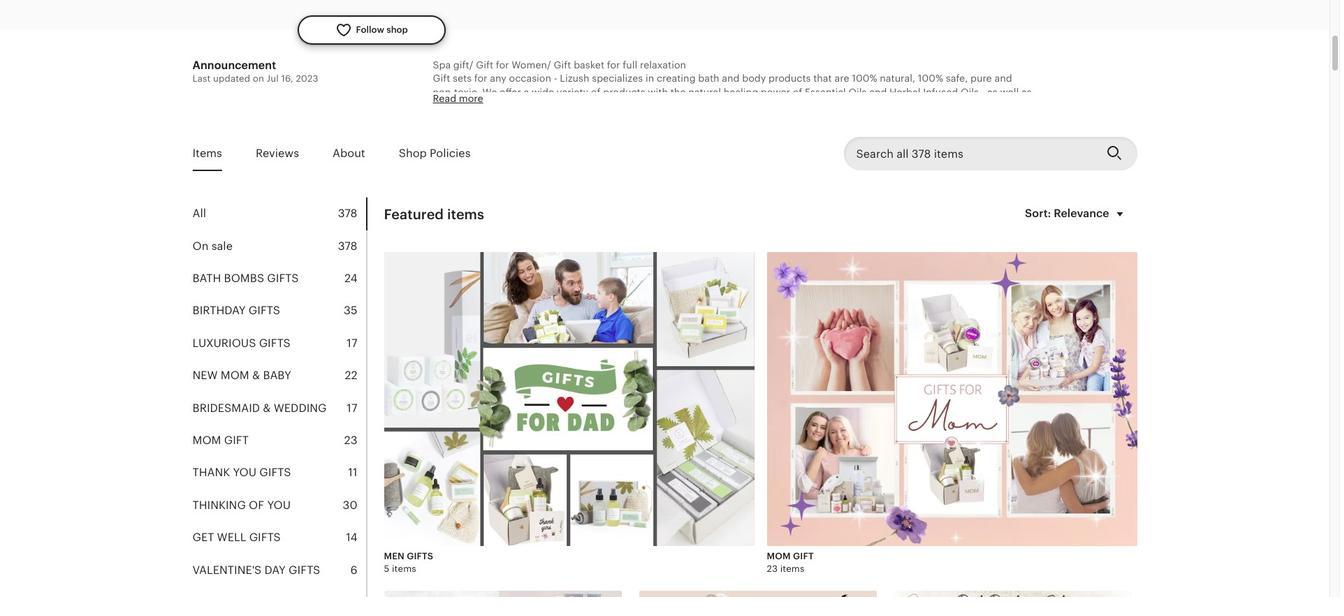 Task type: describe. For each thing, give the bounding box(es) containing it.
codes
[[858, 196, 887, 207]]

the down infused
[[925, 100, 940, 111]]

0 vertical spatial products
[[769, 73, 811, 84]]

for inside 🎁 we can ship your gift directly to the recipient's address with your personal note for no extra cost. our gifts are ready to gift in a beautiful box and a personal note. choose the perfect gift to make someone's day special and show them you love and care. please note: many carriers are experiencing delays and are no longer guaranteeing delivery dates.
[[821, 128, 834, 139]]

bath
[[193, 272, 221, 285]]

for a wholesale price please email us lizush.marketing [!at] gmail.com
[[433, 333, 760, 344]]

1 vertical spatial naturally
[[474, 265, 516, 276]]

we down any
[[483, 87, 497, 98]]

experiencing
[[576, 169, 637, 180]]

products inside lizush handmade natural bath and beauty products are made from scratch with the highest quality ingredients, naturally colored, naturally scented with aromatherapy grade essential oils. lizush bath bombs sets and lizush spa gift baskets are top sellers online.
[[634, 251, 676, 262]]

lizush.marketing
[[609, 333, 686, 344]]

mom for mom gift 23 items
[[767, 552, 791, 562]]

shop inside the please favorite our shop to see daily studio photos & follow us on instagram for coupon codes & giveaways www.instagram.com/lizushsoap
[[538, 196, 561, 207]]

orders!
[[508, 306, 541, 317]]

wedding
[[274, 402, 327, 415]]

for left any
[[475, 73, 488, 84]]

dates.
[[862, 169, 891, 180]]

and left the 'show'
[[692, 155, 709, 166]]

1 as from the left
[[988, 87, 998, 98]]

0 vertical spatial naturally
[[959, 251, 1000, 262]]

scented
[[519, 265, 557, 276]]

and left spa
[[473, 100, 491, 111]]

and right sets
[[547, 278, 564, 290]]

- up wide
[[554, 73, 558, 84]]

scent,
[[677, 306, 705, 317]]

specializes
[[592, 73, 643, 84]]

extra
[[851, 128, 875, 139]]

2 100% from the left
[[918, 73, 944, 84]]

to right "free"
[[782, 306, 792, 317]]

gifts inside men gifts 5 items
[[407, 552, 434, 562]]

items for mom gift 23 items
[[781, 564, 805, 575]]

mom gift 23 items
[[767, 552, 814, 575]]

5
[[384, 564, 390, 575]]

1 horizontal spatial items
[[447, 207, 484, 222]]

we inside 🎁 we can ship your gift directly to the recipient's address with your personal note for no extra cost. our gifts are ready to gift in a beautiful box and a personal note. choose the perfect gift to make someone's day special and show them you love and care. please note: many carriers are experiencing delays and are no longer guaranteeing delivery dates.
[[448, 128, 463, 139]]

specific
[[598, 306, 635, 317]]

them
[[739, 155, 763, 166]]

24
[[345, 272, 358, 285]]

shop policies link
[[399, 138, 471, 170]]

www.instagram.com/lizushsoap inside the please visit us on : website - www.lizush.com facebook - www.facebook.com/lizushsoap pinterest - www.pinterest.com/lizushsoap instagram - www.instagram.com/lizushsoap
[[498, 470, 648, 481]]

and up "well"
[[995, 73, 1013, 84]]

a down recipient's
[[657, 141, 663, 153]]

& left wedding
[[263, 402, 271, 415]]

lizush down colored,
[[433, 278, 463, 290]]

for up any
[[496, 59, 509, 70]]

2 horizontal spatial of
[[793, 87, 803, 98]]

sort: relevance button
[[1017, 198, 1138, 232]]

gifts right day
[[289, 564, 320, 577]]

baskets
[[876, 100, 911, 111]]

:
[[519, 415, 522, 426]]

make
[[557, 155, 582, 166]]

the up beautiful
[[600, 128, 615, 139]]

cost.
[[878, 128, 901, 139]]

13 tab from the top
[[193, 587, 366, 598]]

care.
[[828, 155, 851, 166]]

spa gift/ gift for women/ gift basket for full relaxation gift sets for any occasion - lizush specializes in creating bath and body products that are 100% natural, 100% safe, pure and non-toxic. we offer a wide variety of products with the natural healing power of essential oils and herbal infused oils - as well as gift sets and spa boxes. all of our gifts are ready to be shipped. we have the best gift sets, gift baskets in the market.
[[433, 59, 1032, 111]]

note.
[[709, 141, 733, 153]]

- down pure
[[982, 87, 985, 98]]

the up the be
[[671, 87, 686, 98]]

we
[[545, 361, 558, 372]]

get well gifts
[[193, 531, 281, 545]]

378 for on sale
[[338, 240, 358, 253]]

sort:
[[1026, 207, 1052, 220]]

please inside the please visit us on : website - www.lizush.com facebook - www.facebook.com/lizushsoap pinterest - www.pinterest.com/lizushsoap instagram - www.instagram.com/lizushsoap
[[433, 415, 463, 426]]

[!at] inside we love it so much that we opened a new store on etsy etsy.com/shop/lizushcreations lizushcreations [!at] gmail.com
[[506, 388, 525, 399]]

lizush up colored,
[[433, 251, 463, 262]]

bombs
[[489, 278, 521, 290]]

mom gift
[[193, 434, 249, 447]]

tab containing valentine's day gifts
[[193, 555, 366, 587]]

it
[[472, 361, 478, 372]]

creating
[[657, 73, 696, 84]]

& left follow
[[686, 196, 693, 207]]

we down healing
[[730, 100, 745, 111]]

someone's
[[584, 155, 634, 166]]

and up the day
[[637, 141, 655, 153]]

11
[[348, 467, 358, 480]]

if
[[543, 306, 550, 317]]

day
[[265, 564, 286, 577]]

a right the for
[[451, 333, 456, 344]]

www.facebook.com/lizushsoap
[[494, 443, 640, 454]]

to up perfect
[[523, 141, 533, 153]]

0 vertical spatial mom
[[221, 369, 249, 383]]

sellers
[[713, 278, 743, 290]]

infused
[[924, 87, 959, 98]]

tab containing get well gifts
[[193, 522, 366, 555]]

longer
[[724, 169, 755, 180]]

gifts up baby
[[259, 337, 291, 350]]

mom gift image
[[767, 253, 1138, 547]]

gift for mom gift
[[224, 434, 249, 447]]

2023
[[296, 73, 319, 84]]

1 vertical spatial personal
[[665, 141, 706, 153]]

or
[[664, 306, 674, 317]]

www.lizush.com
[[483, 429, 562, 440]]

14
[[346, 531, 358, 545]]

last
[[193, 73, 211, 84]]

shipped.
[[687, 100, 728, 111]]

tab containing bridesmaid & wedding
[[193, 393, 366, 425]]

please visit us on : website - www.lizush.com facebook - www.facebook.com/lizushsoap pinterest - www.pinterest.com/lizushsoap instagram - www.instagram.com/lizushsoap
[[433, 415, 648, 481]]

new
[[193, 369, 218, 383]]

online.
[[746, 278, 778, 290]]

35
[[344, 304, 358, 318]]

that inside 'spa gift/ gift for women/ gift basket for full relaxation gift sets for any occasion - lizush specializes in creating bath and body products that are 100% natural, 100% safe, pure and non-toxic. we offer a wide variety of products with the natural healing power of essential oils and herbal infused oils - as well as gift sets and spa boxes. all of our gifts are ready to be shipped. we have the best gift sets, gift baskets in the market.'
[[814, 73, 832, 84]]

bridesmaid & wedding image
[[384, 591, 622, 598]]

recipient's
[[617, 128, 666, 139]]

ingredients,
[[900, 251, 956, 262]]

thinking of you
[[193, 499, 291, 512]]

our inside the please favorite our shop to see daily studio photos & follow us on instagram for coupon codes & giveaways www.instagram.com/lizushsoap
[[519, 196, 535, 207]]

aromatherapy
[[582, 265, 647, 276]]

luxurious
[[193, 337, 256, 350]]

much
[[494, 361, 521, 372]]

in inside 🎁 we can ship your gift directly to the recipient's address with your personal note for no extra cost. our gifts are ready to gift in a beautiful box and a personal note. choose the perfect gift to make someone's day special and show them you love and care. please note: many carriers are experiencing delays and are no longer guaranteeing delivery dates.
[[554, 141, 563, 153]]

thinking
[[193, 499, 246, 512]]

market.
[[943, 100, 978, 111]]

coupon
[[820, 196, 856, 207]]

birthday
[[193, 304, 246, 318]]

the up note:
[[471, 155, 487, 166]]

from
[[725, 251, 748, 262]]

and up healing
[[722, 73, 740, 84]]

updated
[[213, 73, 250, 84]]

all inside sections tab list
[[193, 207, 206, 220]]

bridesmaid
[[193, 402, 260, 415]]

to inside 'spa gift/ gift for women/ gift basket for full relaxation gift sets for any occasion - lizush specializes in creating bath and body products that are 100% natural, 100% safe, pure and non-toxic. we offer a wide variety of products with the natural healing power of essential oils and herbal infused oils - as well as gift sets and spa boxes. all of our gifts are ready to be shipped. we have the best gift sets, gift baskets in the market.'
[[660, 100, 670, 111]]

well
[[1001, 87, 1019, 98]]

22
[[345, 369, 358, 383]]

you inside 🎁 we can ship your gift directly to the recipient's address with your personal note for no extra cost. our gifts are ready to gift in a beautiful box and a personal note. choose the perfect gift to make someone's day special and show them you love and care. please note: many carriers are experiencing delays and are no longer guaranteeing delivery dates.
[[766, 155, 783, 166]]

tab containing thank you gifts
[[193, 457, 366, 490]]

0 vertical spatial [!at]
[[689, 333, 708, 344]]

a inside 'spa gift/ gift for women/ gift basket for full relaxation gift sets for any occasion - lizush specializes in creating bath and body products that are 100% natural, 100% safe, pure and non-toxic. we offer a wide variety of products with the natural healing power of essential oils and herbal infused oils - as well as gift sets and spa boxes. all of our gifts are ready to be shipped. we have the best gift sets, gift baskets in the market.'
[[524, 87, 529, 98]]

gifts right well
[[249, 531, 281, 545]]

- down us
[[488, 443, 492, 454]]

1 horizontal spatial please
[[708, 306, 739, 317]]

essential
[[805, 87, 846, 98]]

the down power
[[772, 100, 787, 111]]

bath bombs gifts image
[[895, 591, 1133, 598]]

on inside the please favorite our shop to see daily studio photos & follow us on instagram for coupon codes & giveaways www.instagram.com/lizushsoap
[[740, 196, 752, 207]]

full
[[623, 59, 638, 70]]

reviews link
[[256, 138, 299, 170]]

1 vertical spatial you
[[552, 306, 570, 317]]

tab containing birthday gifts
[[193, 295, 366, 328]]

about
[[333, 147, 365, 160]]

power
[[761, 87, 791, 98]]

1 vertical spatial us
[[596, 333, 606, 344]]

spa
[[493, 100, 510, 111]]

1 vertical spatial you
[[267, 499, 291, 512]]

the inside lizush handmade natural bath and beauty products are made from scratch with the highest quality ingredients, naturally colored, naturally scented with aromatherapy grade essential oils. lizush bath bombs sets and lizush spa gift baskets are top sellers online.
[[810, 251, 826, 262]]

0 vertical spatial you
[[233, 467, 257, 480]]

1 vertical spatial in
[[914, 100, 923, 111]]

day
[[637, 155, 654, 166]]

wide
[[532, 87, 554, 98]]

on inside tab list
[[193, 240, 209, 253]]

2 your from the left
[[731, 128, 752, 139]]

and left beauty
[[579, 251, 597, 262]]

1 vertical spatial products
[[603, 87, 646, 98]]

on inside 'announcement last updated on jul 16, 2023'
[[253, 73, 264, 84]]

lizush inside 'spa gift/ gift for women/ gift basket for full relaxation gift sets for any occasion - lizush specializes in creating bath and body products that are 100% natural, 100% safe, pure and non-toxic. we offer a wide variety of products with the natural healing power of essential oils and herbal infused oils - as well as gift sets and spa boxes. all of our gifts are ready to be shipped. we have the best gift sets, gift baskets in the market.'
[[560, 73, 590, 84]]

tab containing all
[[193, 198, 366, 230]]

items for men gifts 5 items
[[392, 564, 416, 575]]

and up 'baskets'
[[870, 87, 887, 98]]

to up carriers
[[545, 155, 554, 166]]

0 horizontal spatial of
[[560, 100, 570, 111]]

0 vertical spatial bath
[[556, 251, 577, 262]]

on inside the please visit us on : website - www.lizush.com facebook - www.facebook.com/lizushsoap pinterest - www.pinterest.com/lizushsoap instagram - www.instagram.com/lizushsoap
[[503, 415, 517, 426]]

wholesale
[[459, 333, 505, 344]]

gift left 'basket' at the top left
[[554, 59, 571, 70]]

23 inside mom gift 23 items
[[767, 564, 778, 575]]

a down directly
[[565, 141, 571, 153]]

directly
[[549, 128, 585, 139]]

gift down directly
[[535, 141, 551, 153]]

pinterest
[[433, 456, 484, 468]]

box
[[617, 141, 635, 153]]

tab containing new mom &  baby
[[193, 360, 366, 393]]

lizush up 'need'
[[567, 278, 597, 290]]

0 vertical spatial gmail.com
[[710, 333, 760, 344]]

378 for all
[[338, 207, 358, 220]]

and right delays
[[672, 169, 690, 180]]

tab containing on sale
[[193, 230, 366, 263]]

with right scratch on the right of page
[[788, 251, 808, 262]]

- right instagram
[[492, 470, 495, 481]]

gift up non-
[[433, 73, 450, 84]]

studio
[[619, 196, 648, 207]]

show
[[712, 155, 737, 166]]

shop inside 'button'
[[387, 24, 408, 35]]

read more
[[433, 93, 484, 104]]

address
[[669, 128, 705, 139]]

see
[[575, 196, 592, 207]]



Task type: locate. For each thing, give the bounding box(es) containing it.
of
[[591, 87, 601, 98], [793, 87, 803, 98], [560, 100, 570, 111]]

our
[[433, 141, 451, 153]]

on down the longer
[[740, 196, 752, 207]]

1 378 from the top
[[338, 207, 358, 220]]

to up beautiful
[[587, 128, 597, 139]]

1 vertical spatial that
[[524, 361, 542, 372]]

0 vertical spatial our
[[572, 100, 588, 111]]

10 tab from the top
[[193, 490, 366, 522]]

gift
[[476, 59, 494, 70], [554, 59, 571, 70], [433, 73, 450, 84], [856, 100, 873, 111], [620, 278, 637, 290]]

1 horizontal spatial gmail.com
[[710, 333, 760, 344]]

- down visit
[[477, 429, 480, 440]]

gmail.com down feel
[[710, 333, 760, 344]]

1 100% from the left
[[852, 73, 878, 84]]

us inside the please favorite our shop to see daily studio photos & follow us on instagram for coupon codes & giveaways www.instagram.com/lizushsoap
[[726, 196, 737, 207]]

0 horizontal spatial your
[[507, 128, 528, 139]]

boxes.
[[512, 100, 543, 111]]

0 horizontal spatial personal
[[665, 141, 706, 153]]

0 horizontal spatial ready
[[494, 141, 521, 153]]

tab up bridesmaid & wedding
[[193, 360, 366, 393]]

love inside we love it so much that we opened a new store on etsy etsy.com/shop/lizushcreations lizushcreations [!at] gmail.com
[[450, 361, 470, 372]]

men
[[384, 552, 405, 562]]

0 horizontal spatial naturally
[[474, 265, 516, 276]]

17 for luxurious gifts
[[347, 337, 358, 350]]

please left feel
[[708, 306, 739, 317]]

tab containing mom gift
[[193, 425, 366, 457]]

0 horizontal spatial 100%
[[852, 73, 878, 84]]

1 vertical spatial 17
[[347, 402, 358, 415]]

1 horizontal spatial ready
[[631, 100, 658, 111]]

we inside we love it so much that we opened a new store on etsy etsy.com/shop/lizushcreations lizushcreations [!at] gmail.com
[[433, 361, 448, 372]]

free
[[761, 306, 779, 317]]

to left the see
[[563, 196, 573, 207]]

lizushcreations
[[433, 388, 503, 399]]

with right scented
[[559, 265, 579, 276]]

sort: relevance
[[1026, 207, 1110, 220]]

0 horizontal spatial as
[[988, 87, 998, 98]]

1 horizontal spatial you
[[267, 499, 291, 512]]

gifts right bombs
[[267, 272, 299, 285]]

please inside 🎁 we can ship your gift directly to the recipient's address with your personal note for no extra cost. our gifts are ready to gift in a beautiful box and a personal note. choose the perfect gift to make someone's day special and show them you love and care. please note: many carriers are experiencing delays and are no longer guaranteeing delivery dates.
[[433, 169, 463, 180]]

read more link
[[433, 93, 484, 104]]

tab
[[193, 198, 366, 230], [193, 230, 366, 263], [193, 263, 366, 295], [193, 295, 366, 328], [193, 328, 366, 360], [193, 360, 366, 393], [193, 393, 366, 425], [193, 425, 366, 457], [193, 457, 366, 490], [193, 490, 366, 522], [193, 522, 366, 555], [193, 555, 366, 587], [193, 587, 366, 598]]

new mom &  baby
[[193, 369, 291, 383]]

1 horizontal spatial your
[[731, 128, 752, 139]]

we up the for
[[433, 306, 448, 317]]

0 vertical spatial gifts
[[591, 100, 611, 111]]

6
[[351, 564, 358, 577]]

your up note.
[[731, 128, 752, 139]]

23 inside sections tab list
[[344, 434, 358, 447]]

0 horizontal spatial no
[[710, 169, 722, 180]]

as
[[988, 87, 998, 98], [1022, 87, 1032, 98]]

gifts up the of
[[260, 467, 291, 480]]

2 tab from the top
[[193, 230, 366, 263]]

love inside 🎁 we can ship your gift directly to the recipient's address with your personal note for no extra cost. our gifts are ready to gift in a beautiful box and a personal note. choose the perfect gift to make someone's day special and show them you love and care. please note: many carriers are experiencing delays and are no longer guaranteeing delivery dates.
[[786, 155, 805, 166]]

0 vertical spatial all
[[546, 100, 558, 111]]

2 17 from the top
[[347, 402, 358, 415]]

naturally
[[959, 251, 1000, 262], [474, 265, 516, 276]]

- right pinterest
[[486, 456, 490, 468]]

birthday gifts
[[193, 304, 280, 318]]

items inside mom gift 23 items
[[781, 564, 805, 575]]

spa inside 'spa gift/ gift for women/ gift basket for full relaxation gift sets for any occasion - lizush specializes in creating bath and body products that are 100% natural, 100% safe, pure and non-toxic. we offer a wide variety of products with the natural healing power of essential oils and herbal infused oils - as well as gift sets and spa boxes. all of our gifts are ready to be shipped. we have the best gift sets, gift baskets in the market.'
[[433, 59, 451, 70]]

in down relaxation
[[646, 73, 654, 84]]

healing
[[724, 87, 759, 98]]

for
[[496, 59, 509, 70], [607, 59, 620, 70], [475, 73, 488, 84], [821, 128, 834, 139], [804, 196, 817, 207]]

[!at]
[[689, 333, 708, 344], [506, 388, 525, 399]]

photos
[[651, 196, 683, 207]]

0 horizontal spatial 23
[[344, 434, 358, 447]]

men gifts image
[[384, 253, 755, 547]]

1 vertical spatial on
[[503, 415, 517, 426]]

herbal
[[890, 87, 921, 98]]

& left baby
[[252, 369, 260, 383]]

6 tab from the top
[[193, 360, 366, 393]]

ready inside 'spa gift/ gift for women/ gift basket for full relaxation gift sets for any occasion - lizush specializes in creating bath and body products that are 100% natural, 100% safe, pure and non-toxic. we offer a wide variety of products with the natural healing power of essential oils and herbal infused oils - as well as gift sets and spa boxes. all of our gifts are ready to be shipped. we have the best gift sets, gift baskets in the market.'
[[631, 100, 658, 111]]

on left jul
[[253, 73, 264, 84]]

1 vertical spatial please
[[535, 333, 565, 344]]

0 horizontal spatial on
[[193, 240, 209, 253]]

Search all 378 items text field
[[844, 137, 1096, 171]]

7 tab from the top
[[193, 393, 366, 425]]

all inside 'spa gift/ gift for women/ gift basket for full relaxation gift sets for any occasion - lizush specializes in creating bath and body products that are 100% natural, 100% safe, pure and non-toxic. we offer a wide variety of products with the natural healing power of essential oils and herbal infused oils - as well as gift sets and spa boxes. all of our gifts are ready to be shipped. we have the best gift sets, gift baskets in the market.'
[[546, 100, 558, 111]]

oils up "market."
[[961, 87, 979, 98]]

1 vertical spatial ready
[[494, 141, 521, 153]]

0 horizontal spatial gift
[[224, 434, 249, 447]]

that up essential
[[814, 73, 832, 84]]

1 horizontal spatial bath
[[556, 251, 577, 262]]

1 vertical spatial special
[[472, 306, 505, 317]]

gift up on sale image
[[793, 552, 814, 562]]

1 horizontal spatial gifts
[[591, 100, 611, 111]]

with inside 'spa gift/ gift for women/ gift basket for full relaxation gift sets for any occasion - lizush specializes in creating bath and body products that are 100% natural, 100% safe, pure and non-toxic. we offer a wide variety of products with the natural healing power of essential oils and herbal infused oils - as well as gift sets and spa boxes. all of our gifts are ready to be shipped. we have the best gift sets, gift baskets in the market.'
[[648, 87, 668, 98]]

we down the for
[[433, 361, 448, 372]]

sections tab list
[[193, 198, 367, 598]]

that inside we love it so much that we opened a new store on etsy etsy.com/shop/lizushcreations lizushcreations [!at] gmail.com
[[524, 361, 542, 372]]

on inside we love it so much that we opened a new store on etsy etsy.com/shop/lizushcreations lizushcreations [!at] gmail.com
[[656, 361, 668, 372]]

0 vertical spatial on
[[253, 73, 264, 84]]

1 please from the top
[[433, 169, 463, 180]]

1 horizontal spatial gift
[[793, 552, 814, 562]]

special inside 🎁 we can ship your gift directly to the recipient's address with your personal note for no extra cost. our gifts are ready to gift in a beautiful box and a personal note. choose the perfect gift to make someone's day special and show them you love and care. please note: many carriers are experiencing delays and are no longer guaranteeing delivery dates.
[[656, 155, 689, 166]]

no down the 'show'
[[710, 169, 722, 180]]

23 up on sale image
[[767, 564, 778, 575]]

17 for bridesmaid & wedding
[[347, 402, 358, 415]]

1 vertical spatial all
[[193, 207, 206, 220]]

love for free
[[450, 306, 470, 317]]

tab down baby
[[193, 393, 366, 425]]

special up the wholesale
[[472, 306, 505, 317]]

on left etsy
[[656, 361, 668, 372]]

1 horizontal spatial in
[[646, 73, 654, 84]]

featured items
[[384, 207, 484, 222]]

sets,
[[831, 100, 853, 111]]

shop down carriers
[[538, 196, 561, 207]]

gift for mom gift 23 items
[[793, 552, 814, 562]]

0 vertical spatial shop
[[387, 24, 408, 35]]

0 horizontal spatial us
[[596, 333, 606, 344]]

lizush
[[560, 73, 590, 84], [433, 251, 463, 262], [433, 278, 463, 290], [567, 278, 597, 290]]

instagram
[[754, 196, 801, 207]]

relevance
[[1054, 207, 1110, 220]]

us.
[[833, 306, 846, 317]]

0 horizontal spatial our
[[519, 196, 535, 207]]

www.pinterest.com/lizushsoap
[[492, 456, 637, 468]]

have
[[747, 100, 769, 111]]

for
[[433, 333, 448, 344]]

lizush up the "variety"
[[560, 73, 590, 84]]

0 vertical spatial ready
[[631, 100, 658, 111]]

body
[[743, 73, 766, 84]]

gift inside mom gift 23 items
[[793, 552, 814, 562]]

love for etsy.com/shop/lizushcreations
[[450, 361, 470, 372]]

23 up 11
[[344, 434, 358, 447]]

best
[[790, 100, 810, 111]]

our inside 'spa gift/ gift for women/ gift basket for full relaxation gift sets for any occasion - lizush specializes in creating bath and body products that are 100% natural, 100% safe, pure and non-toxic. we offer a wide variety of products with the natural healing power of essential oils and herbal infused oils - as well as gift sets and spa boxes. all of our gifts are ready to be shipped. we have the best gift sets, gift baskets in the market.'
[[572, 100, 588, 111]]

tab containing thinking of you
[[193, 490, 366, 522]]

items down men
[[392, 564, 416, 575]]

gift down essential
[[813, 100, 829, 111]]

5 tab from the top
[[193, 328, 366, 360]]

sets down gift/
[[453, 73, 472, 84]]

tab up the of
[[193, 457, 366, 490]]

1 horizontal spatial [!at]
[[689, 333, 708, 344]]

gift up carriers
[[526, 155, 542, 166]]

to inside the please favorite our shop to see daily studio photos & follow us on instagram for coupon codes & giveaways www.instagram.com/lizushsoap
[[563, 196, 573, 207]]

for right note
[[821, 128, 834, 139]]

gifts right men
[[407, 552, 434, 562]]

your right "ship" at the left top
[[507, 128, 528, 139]]

0 vertical spatial gift
[[224, 434, 249, 447]]

gift down aromatherapy
[[620, 278, 637, 290]]

and
[[722, 73, 740, 84], [995, 73, 1013, 84], [870, 87, 887, 98], [473, 100, 491, 111], [637, 141, 655, 153], [692, 155, 709, 166], [808, 155, 825, 166], [672, 169, 690, 180], [579, 251, 597, 262], [547, 278, 564, 290]]

1 tab from the top
[[193, 198, 366, 230]]

1 vertical spatial shop
[[538, 196, 561, 207]]

tab down "thank you gifts"
[[193, 490, 366, 522]]

1 horizontal spatial special
[[656, 155, 689, 166]]

the
[[671, 87, 686, 98], [772, 100, 787, 111], [925, 100, 940, 111], [600, 128, 615, 139], [471, 155, 487, 166], [810, 251, 826, 262]]

1 horizontal spatial oils
[[961, 87, 979, 98]]

2 378 from the top
[[338, 240, 358, 253]]

0 horizontal spatial bath
[[465, 278, 486, 290]]

non-
[[433, 87, 454, 98]]

1 horizontal spatial our
[[572, 100, 588, 111]]

follow
[[695, 196, 724, 207]]

we right 🎁 at the left top of page
[[448, 128, 463, 139]]

you up thinking of you
[[233, 467, 257, 480]]

highest
[[828, 251, 863, 262]]

please favorite our shop to see daily studio photos & follow us on instagram for coupon codes & giveaways www.instagram.com/lizushsoap
[[433, 196, 947, 221]]

1 17 from the top
[[347, 337, 358, 350]]

gifts down bath bombs gifts
[[249, 304, 280, 318]]

carriers
[[520, 169, 556, 180]]

& right codes on the right top of page
[[889, 196, 896, 207]]

valentine's
[[193, 564, 262, 577]]

2 horizontal spatial on
[[740, 196, 752, 207]]

personal
[[754, 128, 795, 139], [665, 141, 706, 153]]

17 up 22
[[347, 337, 358, 350]]

4 tab from the top
[[193, 295, 366, 328]]

2 vertical spatial love
[[450, 361, 470, 372]]

of right the "variety"
[[591, 87, 601, 98]]

gifts inside 'spa gift/ gift for women/ gift basket for full relaxation gift sets for any occasion - lizush specializes in creating bath and body products that are 100% natural, 100% safe, pure and non-toxic. we offer a wide variety of products with the natural healing power of essential oils and herbal infused oils - as well as gift sets and spa boxes. all of our gifts are ready to be shipped. we have the best gift sets, gift baskets in the market.'
[[591, 100, 611, 111]]

2 as from the left
[[1022, 87, 1032, 98]]

more
[[459, 93, 484, 104]]

items inside men gifts 5 items
[[392, 564, 416, 575]]

gift inside lizush handmade natural bath and beauty products are made from scratch with the highest quality ingredients, naturally colored, naturally scented with aromatherapy grade essential oils. lizush bath bombs sets and lizush spa gift baskets are top sellers online.
[[620, 278, 637, 290]]

we
[[483, 87, 497, 98], [730, 100, 745, 111], [448, 128, 463, 139], [433, 306, 448, 317], [433, 361, 448, 372]]

gift inside sections tab list
[[224, 434, 249, 447]]

shop policies
[[399, 147, 471, 160]]

0 vertical spatial love
[[786, 155, 805, 166]]

quality
[[866, 251, 897, 262]]

tab down bath bombs gifts
[[193, 295, 366, 328]]

gift down non-
[[433, 100, 449, 111]]

naturally right the ingredients,
[[959, 251, 1000, 262]]

-
[[554, 73, 558, 84], [982, 87, 985, 98], [477, 429, 480, 440], [488, 443, 492, 454], [486, 456, 490, 468], [492, 470, 495, 481]]

sets
[[453, 73, 472, 84], [452, 100, 471, 111]]

1 vertical spatial 23
[[767, 564, 778, 575]]

2 please from the top
[[433, 415, 463, 426]]

all
[[546, 100, 558, 111], [193, 207, 206, 220]]

for inside the please favorite our shop to see daily studio photos & follow us on instagram for coupon codes & giveaways www.instagram.com/lizushsoap
[[804, 196, 817, 207]]

naturally down handmade
[[474, 265, 516, 276]]

1 horizontal spatial spa
[[599, 278, 617, 290]]

1 horizontal spatial shop
[[538, 196, 561, 207]]

2 vertical spatial on
[[656, 361, 668, 372]]

0 vertical spatial special
[[656, 155, 689, 166]]

please up we
[[535, 333, 565, 344]]

0 horizontal spatial special
[[472, 306, 505, 317]]

1 vertical spatial please
[[433, 415, 463, 426]]

with inside 🎁 we can ship your gift directly to the recipient's address with your personal note for no extra cost. our gifts are ready to gift in a beautiful box and a personal note. choose the perfect gift to make someone's day special and show them you love and care. please note: many carriers are experiencing delays and are no longer guaranteeing delivery dates.
[[708, 128, 728, 139]]

0 vertical spatial that
[[814, 73, 832, 84]]

follow shop button
[[297, 15, 446, 44]]

visit
[[466, 415, 486, 426]]

0 vertical spatial www.instagram.com/lizushsoap
[[433, 210, 583, 221]]

of
[[249, 499, 264, 512]]

0 horizontal spatial [!at]
[[506, 388, 525, 399]]

perfect
[[489, 155, 523, 166]]

shop right follow
[[387, 24, 408, 35]]

17
[[347, 337, 358, 350], [347, 402, 358, 415]]

men gifts 5 items
[[384, 552, 434, 575]]

jul
[[267, 73, 279, 84]]

colored,
[[433, 265, 472, 276]]

baskets
[[640, 278, 675, 290]]

items up on sale image
[[781, 564, 805, 575]]

1 vertical spatial gifts
[[453, 141, 474, 153]]

12 tab from the top
[[193, 555, 366, 587]]

1 horizontal spatial you
[[766, 155, 783, 166]]

gift right sets,
[[856, 100, 873, 111]]

tab down bridesmaid & wedding
[[193, 425, 366, 457]]

choose
[[433, 155, 469, 166]]

0 vertical spatial 17
[[347, 337, 358, 350]]

0 horizontal spatial you
[[233, 467, 257, 480]]

www.instagram.com/lizushsoap
[[433, 210, 583, 221], [498, 470, 648, 481]]

[!at] down 'etsy.com/shop/lizushcreations'
[[506, 388, 525, 399]]

8 tab from the top
[[193, 425, 366, 457]]

2 vertical spatial mom
[[767, 552, 791, 562]]

you right the of
[[267, 499, 291, 512]]

1 horizontal spatial all
[[546, 100, 558, 111]]

all down wide
[[546, 100, 558, 111]]

for up specializes
[[607, 59, 620, 70]]

tab containing luxurious gifts
[[193, 328, 366, 360]]

and left care.
[[808, 155, 825, 166]]

&
[[686, 196, 693, 207], [889, 196, 896, 207], [252, 369, 260, 383], [263, 402, 271, 415]]

mom inside mom gift 23 items
[[767, 552, 791, 562]]

www.instagram.com/lizushsoap down favorite
[[433, 210, 583, 221]]

2 oils from the left
[[961, 87, 979, 98]]

gifts inside 🎁 we can ship your gift directly to the recipient's address with your personal note for no extra cost. our gifts are ready to gift in a beautiful box and a personal note. choose the perfect gift to make someone's day special and show them you love and care. please note: many carriers are experiencing delays and are no longer guaranteeing delivery dates.
[[453, 141, 474, 153]]

on sale image
[[640, 591, 877, 598]]

feel
[[741, 306, 758, 317]]

variety
[[557, 87, 589, 98]]

the left highest
[[810, 251, 826, 262]]

tab up bath bombs gifts
[[193, 230, 366, 263]]

1 horizontal spatial that
[[814, 73, 832, 84]]

9 tab from the top
[[193, 457, 366, 490]]

special up delays
[[656, 155, 689, 166]]

17 down 22
[[347, 402, 358, 415]]

opened
[[561, 361, 597, 372]]

baby
[[263, 369, 291, 383]]

tab down day
[[193, 587, 366, 598]]

1 vertical spatial 378
[[338, 240, 358, 253]]

1 horizontal spatial on
[[503, 415, 517, 426]]

1 vertical spatial bath
[[465, 278, 486, 290]]

0 vertical spatial sets
[[453, 73, 472, 84]]

2 vertical spatial in
[[554, 141, 563, 153]]

1 vertical spatial spa
[[599, 278, 617, 290]]

1 vertical spatial www.instagram.com/lizushsoap
[[498, 470, 648, 481]]

luxurious gifts
[[193, 337, 291, 350]]

0 horizontal spatial spa
[[433, 59, 451, 70]]

0 vertical spatial 23
[[344, 434, 358, 447]]

3 tab from the top
[[193, 263, 366, 295]]

spa inside lizush handmade natural bath and beauty products are made from scratch with the highest quality ingredients, naturally colored, naturally scented with aromatherapy grade essential oils. lizush bath bombs sets and lizush spa gift baskets are top sellers online.
[[599, 278, 617, 290]]

products up grade
[[634, 251, 676, 262]]

100% up infused
[[918, 73, 944, 84]]

1 horizontal spatial as
[[1022, 87, 1032, 98]]

sets
[[524, 278, 544, 290]]

0 vertical spatial please
[[708, 306, 739, 317]]

11 tab from the top
[[193, 522, 366, 555]]

1 horizontal spatial of
[[591, 87, 601, 98]]

378 up 24
[[338, 240, 358, 253]]

of down the "variety"
[[560, 100, 570, 111]]

1 vertical spatial love
[[450, 306, 470, 317]]

gift
[[433, 100, 449, 111], [813, 100, 829, 111], [531, 128, 547, 139], [535, 141, 551, 153], [526, 155, 542, 166]]

0 horizontal spatial please
[[535, 333, 565, 344]]

1 vertical spatial no
[[710, 169, 722, 180]]

tab containing bath bombs gifts
[[193, 263, 366, 295]]

0 vertical spatial in
[[646, 73, 654, 84]]

0 vertical spatial spa
[[433, 59, 451, 70]]

guaranteeing
[[757, 169, 820, 180]]

0 horizontal spatial in
[[554, 141, 563, 153]]

as left "well"
[[988, 87, 998, 98]]

1 vertical spatial mom
[[193, 434, 221, 447]]

natural
[[519, 251, 553, 262]]

1 oils from the left
[[849, 87, 867, 98]]

1 horizontal spatial personal
[[754, 128, 795, 139]]

items
[[447, 207, 484, 222], [392, 564, 416, 575], [781, 564, 805, 575]]

love up the wholesale
[[450, 306, 470, 317]]

0 horizontal spatial gifts
[[453, 141, 474, 153]]

a inside we love it so much that we opened a new store on etsy etsy.com/shop/lizushcreations lizushcreations [!at] gmail.com
[[599, 361, 605, 372]]

gmail.com down we
[[528, 388, 577, 399]]

gift left directly
[[531, 128, 547, 139]]

shop
[[387, 24, 408, 35], [538, 196, 561, 207]]

about link
[[333, 138, 365, 170]]

follow
[[356, 24, 385, 35]]

to left the be
[[660, 100, 670, 111]]

love up "guaranteeing"
[[786, 155, 805, 166]]

1 horizontal spatial naturally
[[959, 251, 1000, 262]]

gmail.com
[[710, 333, 760, 344], [528, 388, 577, 399]]

as right "well"
[[1022, 87, 1032, 98]]

1 your from the left
[[507, 128, 528, 139]]

www.instagram.com/lizushsoap inside the please favorite our shop to see daily studio photos & follow us on instagram for coupon codes & giveaways www.instagram.com/lizushsoap
[[433, 210, 583, 221]]

are
[[835, 73, 850, 84], [614, 100, 629, 111], [477, 141, 492, 153], [558, 169, 573, 180], [692, 169, 707, 180], [679, 251, 694, 262], [678, 278, 692, 290]]

0 vertical spatial us
[[726, 196, 737, 207]]

0 horizontal spatial oils
[[849, 87, 867, 98]]

toxic.
[[454, 87, 480, 98]]

products down specializes
[[603, 87, 646, 98]]

tab down the reviews link
[[193, 198, 366, 230]]

1 vertical spatial gmail.com
[[528, 388, 577, 399]]

1 horizontal spatial no
[[837, 128, 849, 139]]

gmail.com inside we love it so much that we opened a new store on etsy etsy.com/shop/lizushcreations lizushcreations [!at] gmail.com
[[528, 388, 577, 399]]

mom for mom gift
[[193, 434, 221, 447]]

on left sale
[[193, 240, 209, 253]]

0 vertical spatial no
[[837, 128, 849, 139]]

contact
[[794, 306, 830, 317]]

gift up any
[[476, 59, 494, 70]]

0 vertical spatial you
[[766, 155, 783, 166]]

2 horizontal spatial items
[[781, 564, 805, 575]]

items down note:
[[447, 207, 484, 222]]

bath down colored,
[[465, 278, 486, 290]]

sale
[[212, 240, 233, 253]]

made
[[696, 251, 723, 262]]

100% left natural,
[[852, 73, 878, 84]]

1 vertical spatial sets
[[452, 100, 471, 111]]

ready inside 🎁 we can ship your gift directly to the recipient's address with your personal note for no extra cost. our gifts are ready to gift in a beautiful box and a personal note. choose the perfect gift to make someone's day special and show them you love and care. please note: many carriers are experiencing delays and are no longer guaranteeing delivery dates.
[[494, 141, 521, 153]]

top
[[695, 278, 711, 290]]



Task type: vqa. For each thing, say whether or not it's contained in the screenshot.
specializes
yes



